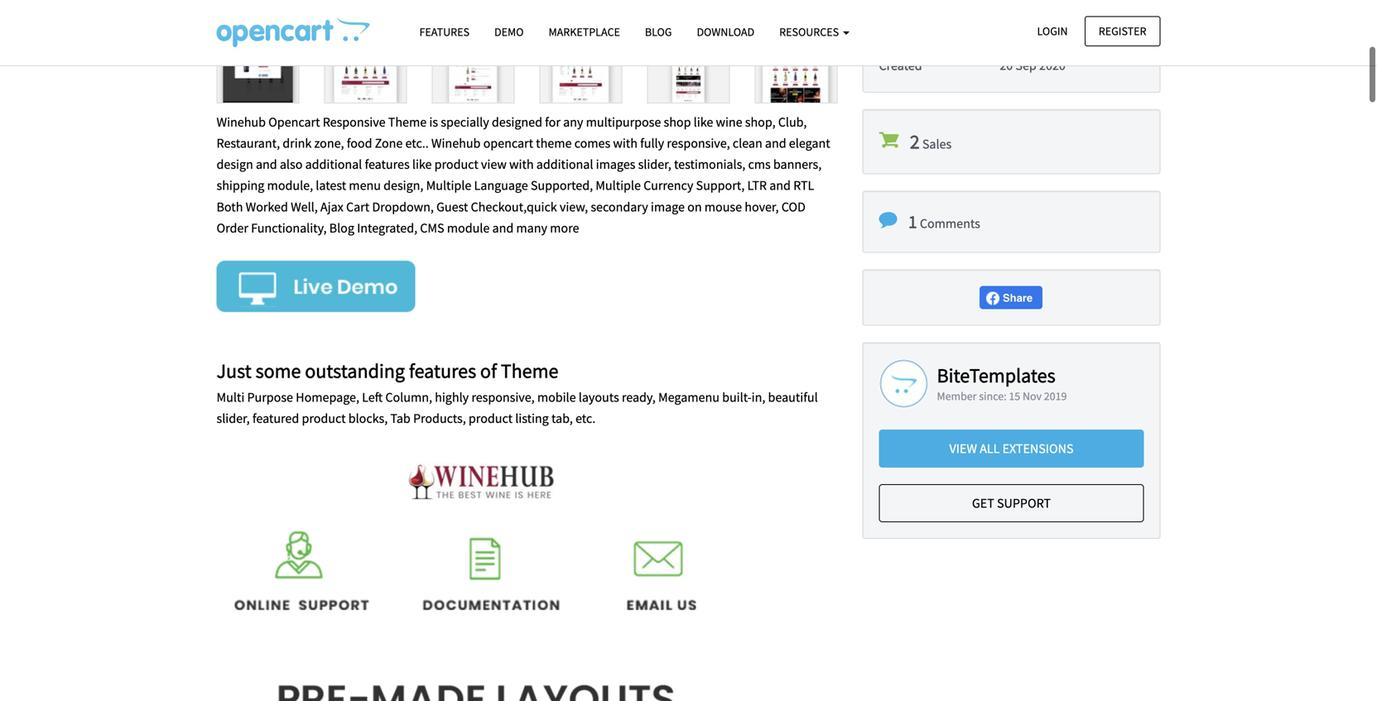 Task type: describe. For each thing, give the bounding box(es) containing it.
for
[[545, 114, 561, 130]]

blocks,
[[348, 410, 388, 427]]

food
[[347, 135, 372, 152]]

marketplace
[[549, 24, 620, 39]]

bitetemplates
[[937, 363, 1055, 388]]

opencart
[[483, 135, 533, 152]]

multi
[[217, 389, 244, 406]]

member
[[937, 389, 977, 404]]

cms
[[748, 156, 771, 173]]

both
[[217, 199, 243, 215]]

secondary
[[591, 199, 648, 215]]

cod
[[781, 199, 806, 215]]

language
[[474, 177, 528, 194]]

and right the ltr
[[769, 177, 791, 194]]

highly
[[435, 389, 469, 406]]

image
[[651, 199, 685, 215]]

worked
[[246, 199, 288, 215]]

get support
[[972, 495, 1051, 512]]

shop,
[[745, 114, 776, 130]]

product down homepage,
[[302, 410, 346, 427]]

cart mini image
[[879, 130, 899, 150]]

responsive, inside "just some outstanding features of theme multi purpose homepage, left column, highly responsive, mobile layouts ready, megamenu built-in, beautiful slider, featured product blocks, tab products, product listing tab, etc."
[[471, 389, 535, 406]]

login
[[1037, 24, 1068, 39]]

theme
[[536, 135, 572, 152]]

get support link
[[879, 485, 1144, 523]]

left
[[362, 389, 383, 406]]

mouse
[[704, 199, 742, 215]]

1 horizontal spatial winehub
[[431, 135, 481, 152]]

featured
[[252, 410, 299, 427]]

and down shop,
[[765, 135, 786, 152]]

winehub opencart responsive theme is specially designed for any multipurpose shop like wine shop, club, restaurant, drink zone, food zone etc.. winehub opencart theme comes with fully responsive, clean and elegant design and also additional features like product view with additional images slider, testimonials, cms banners, shipping module, latest menu design, multiple language supported, multiple currency support, ltr and rtl both worked well, ajax cart dropdown, guest checkout,quick view, secondary image on mouse hover, cod order functionality, blog integrated, cms module and many more
[[217, 114, 830, 236]]

features inside "just some outstanding features of theme multi purpose homepage, left column, highly responsive, mobile layouts ready, megamenu built-in, beautiful slider, featured product blocks, tab products, product listing tab, etc."
[[409, 359, 476, 384]]

club,
[[778, 114, 807, 130]]

module,
[[267, 177, 313, 194]]

since:
[[979, 389, 1007, 404]]

beautiful
[[768, 389, 818, 406]]

any
[[563, 114, 583, 130]]

comments
[[920, 215, 980, 232]]

29
[[1000, 18, 1013, 35]]

0 horizontal spatial winehub
[[217, 114, 266, 130]]

opencart
[[268, 114, 320, 130]]

checkout,quick
[[471, 199, 557, 215]]

1 horizontal spatial blog
[[645, 24, 672, 39]]

download link
[[684, 17, 767, 46]]

register link
[[1085, 16, 1161, 46]]

2 sales
[[910, 129, 952, 154]]

products,
[[413, 410, 466, 427]]

of
[[480, 359, 497, 384]]

demo link
[[482, 17, 536, 46]]

resources link
[[767, 17, 862, 46]]

built-
[[722, 389, 752, 406]]

view
[[481, 156, 507, 173]]

also
[[280, 156, 303, 173]]

homepage,
[[296, 389, 359, 406]]

comes
[[574, 135, 610, 152]]

support,
[[696, 177, 745, 194]]

wine
[[716, 114, 742, 130]]

testimonials,
[[674, 156, 745, 173]]

20 sep 2020
[[1000, 57, 1066, 74]]

cart
[[346, 199, 369, 215]]

created
[[879, 57, 922, 74]]

nov
[[1023, 389, 1042, 404]]

restaurant,
[[217, 135, 280, 152]]

module
[[447, 220, 490, 236]]

29 jan 2024
[[1000, 18, 1065, 35]]

supported,
[[531, 177, 593, 194]]

extensions
[[1002, 441, 1074, 457]]

marketplace link
[[536, 17, 633, 46]]

designed
[[492, 114, 542, 130]]

outstanding
[[305, 359, 405, 384]]

banners,
[[773, 156, 822, 173]]

zone,
[[314, 135, 344, 152]]

shop
[[664, 114, 691, 130]]

in,
[[752, 389, 765, 406]]

jan
[[1016, 18, 1036, 35]]

rtl
[[793, 177, 814, 194]]

sep
[[1016, 57, 1037, 74]]

sales
[[922, 136, 952, 152]]

2024
[[1038, 18, 1065, 35]]

dropdown,
[[372, 199, 434, 215]]

product left listing
[[469, 410, 513, 427]]

zone
[[375, 135, 403, 152]]

just
[[217, 359, 252, 384]]



Task type: vqa. For each thing, say whether or not it's contained in the screenshot.
Announcements
no



Task type: locate. For each thing, give the bounding box(es) containing it.
download
[[697, 24, 754, 39]]

0 horizontal spatial with
[[509, 156, 534, 173]]

well,
[[291, 199, 318, 215]]

product left view in the left of the page
[[434, 156, 478, 173]]

with
[[613, 135, 638, 152], [509, 156, 534, 173]]

login link
[[1023, 16, 1082, 46]]

1 vertical spatial blog
[[329, 220, 354, 236]]

0 vertical spatial winehub
[[217, 114, 266, 130]]

0 horizontal spatial multiple
[[426, 177, 471, 194]]

demo
[[494, 24, 524, 39]]

integrated,
[[357, 220, 417, 236]]

view all extensions link
[[879, 430, 1144, 468]]

1 horizontal spatial theme
[[501, 359, 558, 384]]

0 vertical spatial like
[[694, 114, 713, 130]]

listing
[[515, 410, 549, 427]]

bitetemplates member since: 15 nov 2019
[[937, 363, 1067, 404]]

shipping
[[217, 177, 264, 194]]

0 vertical spatial responsive,
[[667, 135, 730, 152]]

cms
[[420, 220, 444, 236]]

ltr
[[747, 177, 767, 194]]

1 vertical spatial with
[[509, 156, 534, 173]]

features link
[[407, 17, 482, 46]]

ready,
[[622, 389, 656, 406]]

0 vertical spatial features
[[365, 156, 410, 173]]

all
[[980, 441, 1000, 457]]

responsive
[[323, 114, 386, 130]]

0 vertical spatial with
[[613, 135, 638, 152]]

slider, down fully
[[638, 156, 671, 173]]

functionality,
[[251, 220, 327, 236]]

menu
[[349, 177, 381, 194]]

and down checkout,quick
[[492, 220, 514, 236]]

1 horizontal spatial additional
[[536, 156, 593, 173]]

features
[[419, 24, 470, 39]]

view,
[[560, 199, 588, 215]]

0 vertical spatial blog
[[645, 24, 672, 39]]

features up the highly
[[409, 359, 476, 384]]

1
[[908, 210, 917, 233]]

product inside winehub opencart responsive theme is specially designed for any multipurpose shop like wine shop, club, restaurant, drink zone, food zone etc.. winehub opencart theme comes with fully responsive, clean and elegant design and also additional features like product view with additional images slider, testimonials, cms banners, shipping module, latest menu design, multiple language supported, multiple currency support, ltr and rtl both worked well, ajax cart dropdown, guest checkout,quick view, secondary image on mouse hover, cod order functionality, blog integrated, cms module and many more
[[434, 156, 478, 173]]

1 horizontal spatial responsive,
[[667, 135, 730, 152]]

blog left download
[[645, 24, 672, 39]]

slider, down the multi
[[217, 410, 250, 427]]

elegant
[[789, 135, 830, 152]]

0 vertical spatial slider,
[[638, 156, 671, 173]]

0 horizontal spatial additional
[[305, 156, 362, 173]]

column,
[[385, 389, 432, 406]]

tab,
[[551, 410, 573, 427]]

latest
[[316, 177, 346, 194]]

register
[[1099, 24, 1146, 39]]

mobile
[[537, 389, 576, 406]]

multiple up secondary
[[596, 177, 641, 194]]

responsive,
[[667, 135, 730, 152], [471, 389, 535, 406]]

1 vertical spatial theme
[[501, 359, 558, 384]]

slider, inside "just some outstanding features of theme multi purpose homepage, left column, highly responsive, mobile layouts ready, megamenu built-in, beautiful slider, featured product blocks, tab products, product listing tab, etc."
[[217, 410, 250, 427]]

0 horizontal spatial blog
[[329, 220, 354, 236]]

features inside winehub opencart responsive theme is specially designed for any multipurpose shop like wine shop, club, restaurant, drink zone, food zone etc.. winehub opencart theme comes with fully responsive, clean and elegant design and also additional features like product view with additional images slider, testimonials, cms banners, shipping module, latest menu design, multiple language supported, multiple currency support, ltr and rtl both worked well, ajax cart dropdown, guest checkout,quick view, secondary image on mouse hover, cod order functionality, blog integrated, cms module and many more
[[365, 156, 410, 173]]

product
[[434, 156, 478, 173], [302, 410, 346, 427], [469, 410, 513, 427]]

slider, inside winehub opencart responsive theme is specially designed for any multipurpose shop like wine shop, club, restaurant, drink zone, food zone etc.. winehub opencart theme comes with fully responsive, clean and elegant design and also additional features like product view with additional images slider, testimonials, cms banners, shipping module, latest menu design, multiple language supported, multiple currency support, ltr and rtl both worked well, ajax cart dropdown, guest checkout,quick view, secondary image on mouse hover, cod order functionality, blog integrated, cms module and many more
[[638, 156, 671, 173]]

and left the also
[[256, 156, 277, 173]]

ajax
[[320, 199, 343, 215]]

theme up etc.. at left top
[[388, 114, 427, 130]]

winehub
[[217, 114, 266, 130], [431, 135, 481, 152]]

bitetemplates image
[[879, 359, 929, 409]]

features down zone at the top left of page
[[365, 156, 410, 173]]

1 multiple from the left
[[426, 177, 471, 194]]

2
[[910, 129, 920, 154]]

0 horizontal spatial theme
[[388, 114, 427, 130]]

2019
[[1044, 389, 1067, 404]]

view
[[949, 441, 977, 457]]

15
[[1009, 389, 1020, 404]]

2 additional from the left
[[536, 156, 593, 173]]

currency
[[644, 177, 693, 194]]

like left the wine
[[694, 114, 713, 130]]

features
[[365, 156, 410, 173], [409, 359, 476, 384]]

multipurpose
[[586, 114, 661, 130]]

1 horizontal spatial with
[[613, 135, 638, 152]]

1 vertical spatial winehub
[[431, 135, 481, 152]]

with down multipurpose
[[613, 135, 638, 152]]

0 horizontal spatial responsive,
[[471, 389, 535, 406]]

1 comments
[[908, 210, 980, 233]]

like down etc.. at left top
[[412, 156, 432, 173]]

many
[[516, 220, 547, 236]]

2 multiple from the left
[[596, 177, 641, 194]]

additional up latest
[[305, 156, 362, 173]]

0 horizontal spatial slider,
[[217, 410, 250, 427]]

theme
[[388, 114, 427, 130], [501, 359, 558, 384]]

opencart - winehub opencart responsive theme (bar, restaurant, club) image
[[217, 17, 370, 47]]

just some outstanding features of theme multi purpose homepage, left column, highly responsive, mobile layouts ready, megamenu built-in, beautiful slider, featured product blocks, tab products, product listing tab, etc.
[[217, 359, 818, 427]]

1 vertical spatial like
[[412, 156, 432, 173]]

fully
[[640, 135, 664, 152]]

0 vertical spatial theme
[[388, 114, 427, 130]]

etc..
[[405, 135, 429, 152]]

theme inside "just some outstanding features of theme multi purpose homepage, left column, highly responsive, mobile layouts ready, megamenu built-in, beautiful slider, featured product blocks, tab products, product listing tab, etc."
[[501, 359, 558, 384]]

1 vertical spatial responsive,
[[471, 389, 535, 406]]

winehub up 'restaurant,'
[[217, 114, 266, 130]]

slider,
[[638, 156, 671, 173], [217, 410, 250, 427]]

blog down ajax
[[329, 220, 354, 236]]

images
[[596, 156, 635, 173]]

winehub down 'specially'
[[431, 135, 481, 152]]

comment image
[[879, 211, 897, 229]]

design
[[217, 156, 253, 173]]

and
[[765, 135, 786, 152], [256, 156, 277, 173], [769, 177, 791, 194], [492, 220, 514, 236]]

multiple up guest
[[426, 177, 471, 194]]

0 horizontal spatial like
[[412, 156, 432, 173]]

hover,
[[745, 199, 779, 215]]

drink
[[283, 135, 312, 152]]

blog inside winehub opencart responsive theme is specially designed for any multipurpose shop like wine shop, club, restaurant, drink zone, food zone etc.. winehub opencart theme comes with fully responsive, clean and elegant design and also additional features like product view with additional images slider, testimonials, cms banners, shipping module, latest menu design, multiple language supported, multiple currency support, ltr and rtl both worked well, ajax cart dropdown, guest checkout,quick view, secondary image on mouse hover, cod order functionality, blog integrated, cms module and many more
[[329, 220, 354, 236]]

get
[[972, 495, 994, 512]]

responsive, down of
[[471, 389, 535, 406]]

1 horizontal spatial like
[[694, 114, 713, 130]]

with down opencart
[[509, 156, 534, 173]]

responsive, inside winehub opencart responsive theme is specially designed for any multipurpose shop like wine shop, club, restaurant, drink zone, food zone etc.. winehub opencart theme comes with fully responsive, clean and elegant design and also additional features like product view with additional images slider, testimonials, cms banners, shipping module, latest menu design, multiple language supported, multiple currency support, ltr and rtl both worked well, ajax cart dropdown, guest checkout,quick view, secondary image on mouse hover, cod order functionality, blog integrated, cms module and many more
[[667, 135, 730, 152]]

theme inside winehub opencart responsive theme is specially designed for any multipurpose shop like wine shop, club, restaurant, drink zone, food zone etc.. winehub opencart theme comes with fully responsive, clean and elegant design and also additional features like product view with additional images slider, testimonials, cms banners, shipping module, latest menu design, multiple language supported, multiple currency support, ltr and rtl both worked well, ajax cart dropdown, guest checkout,quick view, secondary image on mouse hover, cod order functionality, blog integrated, cms module and many more
[[388, 114, 427, 130]]

1 horizontal spatial multiple
[[596, 177, 641, 194]]

responsive, up testimonials,
[[667, 135, 730, 152]]

on
[[687, 199, 702, 215]]

some
[[256, 359, 301, 384]]

1 horizontal spatial slider,
[[638, 156, 671, 173]]

theme up mobile at the left
[[501, 359, 558, 384]]

additional up supported,
[[536, 156, 593, 173]]

1 vertical spatial slider,
[[217, 410, 250, 427]]

support
[[997, 495, 1051, 512]]

clean
[[733, 135, 762, 152]]

1 vertical spatial features
[[409, 359, 476, 384]]

tab
[[390, 410, 411, 427]]

1 additional from the left
[[305, 156, 362, 173]]



